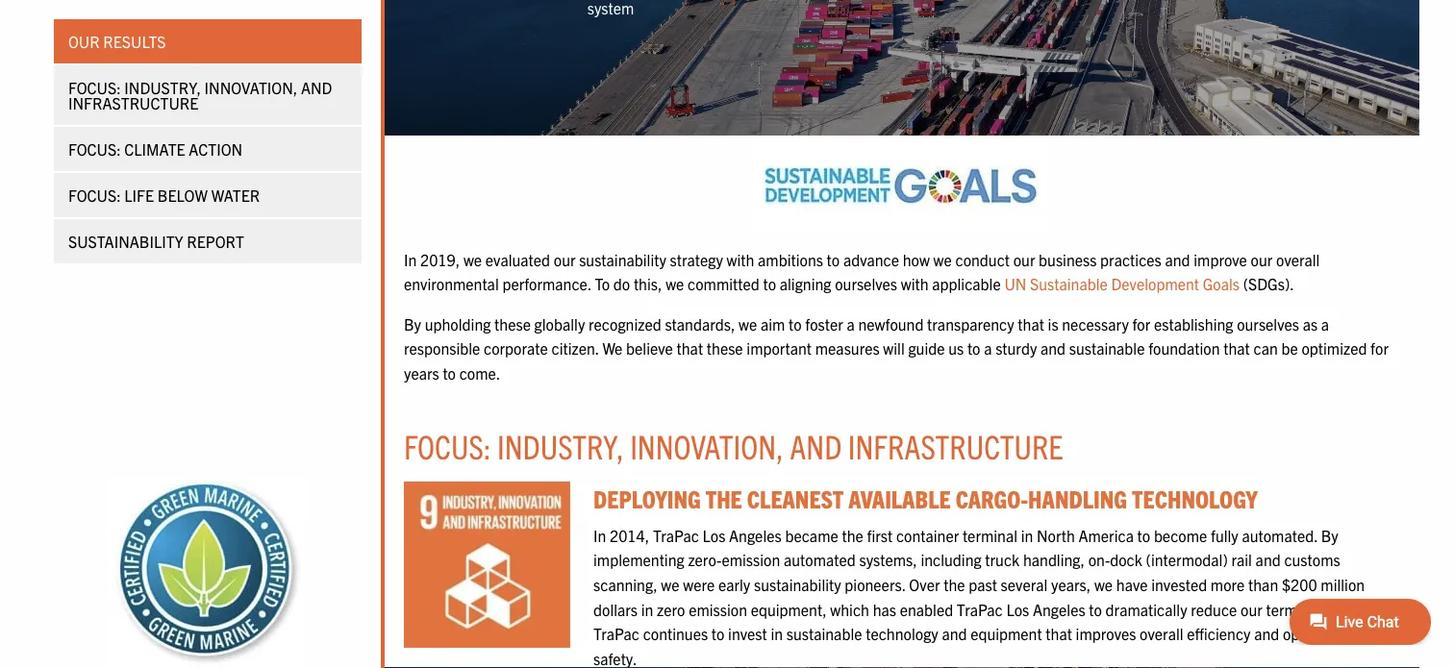 Task type: describe. For each thing, give the bounding box(es) containing it.
become
[[1155, 526, 1208, 545]]

1 vertical spatial industry,
[[498, 425, 624, 466]]

that down standards,
[[677, 339, 704, 358]]

past
[[969, 575, 998, 594]]

emissions.
[[1325, 600, 1394, 619]]

1 vertical spatial terminal
[[1267, 600, 1322, 619]]

$200
[[1283, 575, 1318, 594]]

establishing
[[1155, 314, 1234, 334]]

focus: life below water link
[[54, 173, 362, 217]]

to left invest
[[712, 624, 725, 644]]

(sdgs).
[[1244, 274, 1295, 293]]

equipment,
[[751, 600, 827, 619]]

north
[[1037, 526, 1076, 545]]

automated.
[[1243, 526, 1318, 545]]

0 vertical spatial trapac
[[653, 526, 699, 545]]

cargo-
[[956, 484, 1029, 514]]

handling
[[1029, 484, 1128, 514]]

environmental
[[404, 274, 499, 293]]

0 horizontal spatial a
[[847, 314, 855, 334]]

un
[[1005, 274, 1027, 293]]

in 2014, trapac los angeles became the first container terminal in north america to become fully automated. by implementing zero-emission automated systems, including truck handling, on-dock (intermodal) rail and customs scanning, we were early sustainability pioneers. over the past several years, we have invested more than $200 million dollars in zero emission equipment, which has enabled trapac los angeles to dramatically reduce our terminal emissions. trapac continues to invest in sustainable technology and equipment that improves overall efficiency and operational safety.
[[594, 526, 1394, 668]]

un sustainable development goals (sdgs).
[[1005, 274, 1295, 293]]

1 horizontal spatial los
[[1007, 600, 1030, 619]]

we right how
[[934, 250, 952, 269]]

dock
[[1111, 551, 1143, 570]]

ourselves inside by upholding these globally recognized standards, we aim to foster a newfound transparency that is necessary for establishing ourselves as a responsible corporate citizen. we believe that these important measures will guide us to a sturdy and sustainable foundation that can be optimized for years to come.
[[1238, 314, 1300, 334]]

we down on-
[[1095, 575, 1113, 594]]

sturdy
[[996, 339, 1038, 358]]

1 vertical spatial trapac
[[957, 600, 1003, 619]]

important
[[747, 339, 812, 358]]

have
[[1117, 575, 1148, 594]]

sustainable inside by upholding these globally recognized standards, we aim to foster a newfound transparency that is necessary for establishing ourselves as a responsible corporate citizen. we believe that these important measures will guide us to a sturdy and sustainable foundation that can be optimized for years to come.
[[1070, 339, 1146, 358]]

technology
[[1133, 484, 1258, 514]]

and down enabled
[[942, 624, 968, 644]]

that left "can"
[[1224, 339, 1251, 358]]

to up "improves"
[[1090, 600, 1103, 619]]

america
[[1079, 526, 1134, 545]]

sustainability report link
[[54, 219, 362, 264]]

we right this, at the top left
[[666, 274, 685, 293]]

in for in 2014, trapac los angeles became the first container terminal in north america to become fully automated. by implementing zero-emission automated systems, including truck handling, on-dock (intermodal) rail and customs scanning, we were early sustainability pioneers. over the past several years, we have invested more than $200 million dollars in zero emission equipment, which has enabled trapac los angeles to dramatically reduce our terminal emissions. trapac continues to invest in sustainable technology and equipment that improves overall efficiency and operational safety.
[[594, 526, 606, 545]]

1 vertical spatial innovation,
[[630, 425, 784, 466]]

zero
[[657, 600, 686, 619]]

several
[[1001, 575, 1048, 594]]

ambitions
[[758, 250, 824, 269]]

over
[[909, 575, 941, 594]]

improve
[[1194, 250, 1248, 269]]

be
[[1282, 339, 1299, 358]]

transparency
[[928, 314, 1015, 334]]

performance. to
[[503, 274, 610, 293]]

sustainability inside in 2014, trapac los angeles became the first container terminal in north america to become fully automated. by implementing zero-emission automated systems, including truck handling, on-dock (intermodal) rail and customs scanning, we were early sustainability pioneers. over the past several years, we have invested more than $200 million dollars in zero emission equipment, which has enabled trapac los angeles to dramatically reduce our terminal emissions. trapac continues to invest in sustainable technology and equipment that improves overall efficiency and operational safety.
[[754, 575, 842, 594]]

by inside by upholding these globally recognized standards, we aim to foster a newfound transparency that is necessary for establishing ourselves as a responsible corporate citizen. we believe that these important measures will guide us to a sturdy and sustainable foundation that can be optimized for years to come.
[[404, 314, 421, 334]]

globally
[[535, 314, 585, 334]]

recognized
[[589, 314, 662, 334]]

focus: industry, innovation, and infrastructure link
[[54, 65, 362, 125]]

more
[[1211, 575, 1245, 594]]

on-
[[1089, 551, 1111, 570]]

1 horizontal spatial the
[[944, 575, 966, 594]]

sustainable
[[1031, 274, 1108, 293]]

we
[[603, 339, 623, 358]]

evaluated
[[486, 250, 550, 269]]

1 horizontal spatial a
[[985, 339, 993, 358]]

2 horizontal spatial a
[[1322, 314, 1330, 334]]

early
[[719, 575, 751, 594]]

foundation
[[1149, 339, 1221, 358]]

invest
[[729, 624, 768, 644]]

improves
[[1076, 624, 1137, 644]]

container
[[897, 526, 960, 545]]

rail
[[1232, 551, 1253, 570]]

focus: for focus: industry, innovation, and infrastructure link
[[68, 78, 121, 97]]

became
[[786, 526, 839, 545]]

to up dock
[[1138, 526, 1151, 545]]

development
[[1112, 274, 1200, 293]]

0 horizontal spatial trapac
[[594, 624, 640, 644]]

handling,
[[1024, 551, 1085, 570]]

sustainability inside in 2019, we evaluated our sustainability strategy with ambitions to advance how we conduct our business practices and improve our overall environmental performance. to do this, we committed to aligning ourselves with applicable
[[579, 250, 667, 269]]

as
[[1304, 314, 1318, 334]]

report
[[187, 232, 244, 251]]

deploying the cleanest available cargo-handling technology
[[594, 484, 1258, 514]]

come.
[[460, 364, 501, 383]]

business
[[1039, 250, 1097, 269]]

invested
[[1152, 575, 1208, 594]]

in 2019, we evaluated our sustainability strategy with ambitions to advance how we conduct our business practices and improve our overall environmental performance. to do this, we committed to aligning ourselves with applicable
[[404, 250, 1321, 293]]

aligning
[[780, 274, 832, 293]]

how
[[903, 250, 930, 269]]

infrastructure inside focus: industry, innovation, and infrastructure link
[[68, 93, 199, 113]]

sustainability report
[[68, 232, 244, 251]]

focus: down years
[[404, 425, 491, 466]]

corporate
[[484, 339, 548, 358]]

we up environmental on the top left of page
[[464, 250, 482, 269]]

un sustainable development goals link
[[1005, 274, 1240, 293]]

and right efficiency
[[1255, 624, 1280, 644]]

overall inside in 2014, trapac los angeles became the first container terminal in north america to become fully automated. by implementing zero-emission automated systems, including truck handling, on-dock (intermodal) rail and customs scanning, we were early sustainability pioneers. over the past several years, we have invested more than $200 million dollars in zero emission equipment, which has enabled trapac los angeles to dramatically reduce our terminal emissions. trapac continues to invest in sustainable technology and equipment that improves overall efficiency and operational safety.
[[1140, 624, 1184, 644]]

standards,
[[665, 314, 736, 334]]

ourselves inside in 2019, we evaluated our sustainability strategy with ambitions to advance how we conduct our business practices and improve our overall environmental performance. to do this, we committed to aligning ourselves with applicable
[[835, 274, 898, 293]]

foster
[[806, 314, 844, 334]]

guide
[[909, 339, 945, 358]]

this,
[[634, 274, 662, 293]]

(intermodal)
[[1147, 551, 1229, 570]]

safety.
[[594, 649, 637, 668]]

continues
[[643, 624, 708, 644]]

is
[[1048, 314, 1059, 334]]

truck
[[986, 551, 1020, 570]]

and inside by upholding these globally recognized standards, we aim to foster a newfound transparency that is necessary for establishing ourselves as a responsible corporate citizen. we believe that these important measures will guide us to a sturdy and sustainable foundation that can be optimized for years to come.
[[1041, 339, 1066, 358]]

our
[[68, 32, 100, 51]]

below
[[158, 186, 208, 205]]



Task type: locate. For each thing, give the bounding box(es) containing it.
a
[[847, 314, 855, 334], [1322, 314, 1330, 334], [985, 339, 993, 358]]

will
[[884, 339, 905, 358]]

our
[[554, 250, 576, 269], [1014, 250, 1036, 269], [1251, 250, 1273, 269], [1241, 600, 1263, 619]]

sustainable down "which"
[[787, 624, 863, 644]]

sustainability up do
[[579, 250, 667, 269]]

focus: for focus: life below water link
[[68, 186, 121, 205]]

1 vertical spatial in
[[642, 600, 654, 619]]

0 vertical spatial angeles
[[729, 526, 782, 545]]

for down "un sustainable development goals (sdgs)."
[[1133, 314, 1151, 334]]

these
[[495, 314, 531, 334], [707, 339, 743, 358]]

angeles down "the"
[[729, 526, 782, 545]]

enabled
[[900, 600, 954, 619]]

industry,
[[124, 78, 201, 97], [498, 425, 624, 466]]

1 horizontal spatial terminal
[[1267, 600, 1322, 619]]

0 vertical spatial and
[[301, 78, 332, 97]]

can
[[1254, 339, 1279, 358]]

reduce
[[1192, 600, 1238, 619]]

measures
[[816, 339, 880, 358]]

overall up (sdgs).
[[1277, 250, 1321, 269]]

that
[[1018, 314, 1045, 334], [677, 339, 704, 358], [1224, 339, 1251, 358], [1046, 624, 1073, 644]]

0 horizontal spatial sustainable
[[787, 624, 863, 644]]

equipment
[[971, 624, 1043, 644]]

customs
[[1285, 551, 1341, 570]]

1 vertical spatial the
[[944, 575, 966, 594]]

with up committed
[[727, 250, 755, 269]]

efficiency
[[1188, 624, 1251, 644]]

emission down early
[[689, 600, 748, 619]]

implementing
[[594, 551, 685, 570]]

2019,
[[420, 250, 460, 269]]

to down 'responsible'
[[443, 364, 456, 383]]

years,
[[1052, 575, 1091, 594]]

2 vertical spatial trapac
[[594, 624, 640, 644]]

to right aim
[[789, 314, 802, 334]]

0 horizontal spatial angeles
[[729, 526, 782, 545]]

1 vertical spatial ourselves
[[1238, 314, 1300, 334]]

by up customs
[[1322, 526, 1339, 545]]

aim
[[761, 314, 786, 334]]

in left north
[[1022, 526, 1034, 545]]

operational
[[1284, 624, 1358, 644]]

and down is
[[1041, 339, 1066, 358]]

systems,
[[860, 551, 918, 570]]

overall inside in 2019, we evaluated our sustainability strategy with ambitions to advance how we conduct our business practices and improve our overall environmental performance. to do this, we committed to aligning ourselves with applicable
[[1277, 250, 1321, 269]]

focus: industry, innovation, and infrastructure down our results link
[[68, 78, 332, 113]]

fully
[[1211, 526, 1239, 545]]

0 horizontal spatial the
[[842, 526, 864, 545]]

0 horizontal spatial innovation,
[[205, 78, 298, 97]]

0 vertical spatial infrastructure
[[68, 93, 199, 113]]

focus: industry, innovation, and infrastructure up "the"
[[404, 425, 1064, 466]]

responsible
[[404, 339, 480, 358]]

0 horizontal spatial in
[[404, 250, 417, 269]]

0 horizontal spatial these
[[495, 314, 531, 334]]

and inside focus: industry, innovation, and infrastructure link
[[301, 78, 332, 97]]

in left 2019,
[[404, 250, 417, 269]]

los down several
[[1007, 600, 1030, 619]]

these down standards,
[[707, 339, 743, 358]]

in left 2014,
[[594, 526, 606, 545]]

0 vertical spatial emission
[[722, 551, 781, 570]]

0 vertical spatial sustainability
[[579, 250, 667, 269]]

cleanest
[[747, 484, 844, 514]]

1 horizontal spatial with
[[901, 274, 929, 293]]

0 vertical spatial by
[[404, 314, 421, 334]]

1 vertical spatial infrastructure
[[848, 425, 1064, 466]]

our up the performance. to
[[554, 250, 576, 269]]

with
[[727, 250, 755, 269], [901, 274, 929, 293]]

pioneers.
[[845, 575, 906, 594]]

1 horizontal spatial sustainability
[[754, 575, 842, 594]]

1 horizontal spatial sustainable
[[1070, 339, 1146, 358]]

our inside in 2014, trapac los angeles became the first container terminal in north america to become fully automated. by implementing zero-emission automated systems, including truck handling, on-dock (intermodal) rail and customs scanning, we were early sustainability pioneers. over the past several years, we have invested more than $200 million dollars in zero emission equipment, which has enabled trapac los angeles to dramatically reduce our terminal emissions. trapac continues to invest in sustainable technology and equipment that improves overall efficiency and operational safety.
[[1241, 600, 1263, 619]]

1 horizontal spatial and
[[790, 425, 842, 466]]

ourselves
[[835, 274, 898, 293], [1238, 314, 1300, 334]]

with down how
[[901, 274, 929, 293]]

0 vertical spatial the
[[842, 526, 864, 545]]

0 vertical spatial overall
[[1277, 250, 1321, 269]]

water
[[211, 186, 260, 205]]

1 vertical spatial in
[[594, 526, 606, 545]]

1 vertical spatial sustainable
[[787, 624, 863, 644]]

1 vertical spatial focus: industry, innovation, and infrastructure
[[404, 425, 1064, 466]]

angeles down years,
[[1033, 600, 1086, 619]]

conduct
[[956, 250, 1010, 269]]

and inside in 2019, we evaluated our sustainability strategy with ambitions to advance how we conduct our business practices and improve our overall environmental performance. to do this, we committed to aligning ourselves with applicable
[[1166, 250, 1191, 269]]

focus: climate action
[[68, 140, 243, 159]]

2 horizontal spatial in
[[1022, 526, 1034, 545]]

focus: left climate
[[68, 140, 121, 159]]

innovation, down our results link
[[205, 78, 298, 97]]

we left aim
[[739, 314, 758, 334]]

believe
[[626, 339, 673, 358]]

dramatically
[[1106, 600, 1188, 619]]

0 vertical spatial los
[[703, 526, 726, 545]]

1 horizontal spatial infrastructure
[[848, 425, 1064, 466]]

applicable
[[933, 274, 1001, 293]]

for right optimized
[[1371, 339, 1389, 358]]

0 horizontal spatial infrastructure
[[68, 93, 199, 113]]

including
[[921, 551, 982, 570]]

1 vertical spatial and
[[790, 425, 842, 466]]

0 horizontal spatial terminal
[[963, 526, 1018, 545]]

sustainability up 'equipment,'
[[754, 575, 842, 594]]

strategy
[[670, 250, 723, 269]]

a left sturdy
[[985, 339, 993, 358]]

2014,
[[610, 526, 650, 545]]

0 vertical spatial for
[[1133, 314, 1151, 334]]

0 vertical spatial innovation,
[[205, 78, 298, 97]]

0 vertical spatial ourselves
[[835, 274, 898, 293]]

million
[[1321, 575, 1366, 594]]

overall down the dramatically
[[1140, 624, 1184, 644]]

were
[[683, 575, 715, 594]]

1 horizontal spatial focus: industry, innovation, and infrastructure
[[404, 425, 1064, 466]]

that left "improves"
[[1046, 624, 1073, 644]]

and
[[1166, 250, 1191, 269], [1041, 339, 1066, 358], [1256, 551, 1281, 570], [942, 624, 968, 644], [1255, 624, 1280, 644]]

in left zero
[[642, 600, 654, 619]]

1 horizontal spatial trapac
[[653, 526, 699, 545]]

1 horizontal spatial by
[[1322, 526, 1339, 545]]

in down 'equipment,'
[[771, 624, 783, 644]]

infrastructure up the deploying the cleanest available cargo-handling technology at the bottom of the page
[[848, 425, 1064, 466]]

than
[[1249, 575, 1279, 594]]

focus: left life
[[68, 186, 121, 205]]

to up the aligning
[[827, 250, 840, 269]]

1 vertical spatial los
[[1007, 600, 1030, 619]]

1 horizontal spatial overall
[[1277, 250, 1321, 269]]

our results
[[68, 32, 166, 51]]

0 horizontal spatial with
[[727, 250, 755, 269]]

committed
[[688, 274, 760, 293]]

life
[[124, 186, 154, 205]]

infrastructure up climate
[[68, 93, 199, 113]]

ourselves up "can"
[[1238, 314, 1300, 334]]

the left first
[[842, 526, 864, 545]]

overall
[[1277, 250, 1321, 269], [1140, 624, 1184, 644]]

1 horizontal spatial ourselves
[[1238, 314, 1300, 334]]

to right us
[[968, 339, 981, 358]]

trapac
[[653, 526, 699, 545], [957, 600, 1003, 619], [594, 624, 640, 644]]

focus: life below water
[[68, 186, 260, 205]]

0 vertical spatial terminal
[[963, 526, 1018, 545]]

we inside by upholding these globally recognized standards, we aim to foster a newfound transparency that is necessary for establishing ourselves as a responsible corporate citizen. we believe that these important measures will guide us to a sturdy and sustainable foundation that can be optimized for years to come.
[[739, 314, 758, 334]]

available
[[849, 484, 951, 514]]

our up un
[[1014, 250, 1036, 269]]

and up development
[[1166, 250, 1191, 269]]

upholding
[[425, 314, 491, 334]]

0 vertical spatial these
[[495, 314, 531, 334]]

has
[[873, 600, 897, 619]]

by up 'responsible'
[[404, 314, 421, 334]]

in for in 2019, we evaluated our sustainability strategy with ambitions to advance how we conduct our business practices and improve our overall environmental performance. to do this, we committed to aligning ourselves with applicable
[[404, 250, 417, 269]]

1 vertical spatial angeles
[[1033, 600, 1086, 619]]

and up than
[[1256, 551, 1281, 570]]

by inside in 2014, trapac los angeles became the first container terminal in north america to become fully automated. by implementing zero-emission automated systems, including truck handling, on-dock (intermodal) rail and customs scanning, we were early sustainability pioneers. over the past several years, we have invested more than $200 million dollars in zero emission equipment, which has enabled trapac los angeles to dramatically reduce our terminal emissions. trapac continues to invest in sustainable technology and equipment that improves overall efficiency and operational safety.
[[1322, 526, 1339, 545]]

1 horizontal spatial angeles
[[1033, 600, 1086, 619]]

1 horizontal spatial innovation,
[[630, 425, 784, 466]]

emission up early
[[722, 551, 781, 570]]

the
[[706, 484, 743, 514]]

0 vertical spatial with
[[727, 250, 755, 269]]

that inside in 2014, trapac los angeles became the first container terminal in north america to become fully automated. by implementing zero-emission automated systems, including truck handling, on-dock (intermodal) rail and customs scanning, we were early sustainability pioneers. over the past several years, we have invested more than $200 million dollars in zero emission equipment, which has enabled trapac los angeles to dramatically reduce our terminal emissions. trapac continues to invest in sustainable technology and equipment that improves overall efficiency and operational safety.
[[1046, 624, 1073, 644]]

0 vertical spatial focus: industry, innovation, and infrastructure
[[68, 78, 332, 113]]

climate
[[124, 140, 185, 159]]

these up corporate
[[495, 314, 531, 334]]

a up measures
[[847, 314, 855, 334]]

trapac up 'zero-'
[[653, 526, 699, 545]]

our up (sdgs).
[[1251, 250, 1273, 269]]

emission
[[722, 551, 781, 570], [689, 600, 748, 619]]

sustainable down "necessary"
[[1070, 339, 1146, 358]]

0 horizontal spatial focus: industry, innovation, and infrastructure
[[68, 78, 332, 113]]

2 horizontal spatial trapac
[[957, 600, 1003, 619]]

0 horizontal spatial for
[[1133, 314, 1151, 334]]

automated
[[784, 551, 856, 570]]

1 horizontal spatial these
[[707, 339, 743, 358]]

0 vertical spatial in
[[404, 250, 417, 269]]

1 vertical spatial emission
[[689, 600, 748, 619]]

1 vertical spatial sustainability
[[754, 575, 842, 594]]

by upholding these globally recognized standards, we aim to foster a newfound transparency that is necessary for establishing ourselves as a responsible corporate citizen. we believe that these important measures will guide us to a sturdy and sustainable foundation that can be optimized for years to come.
[[404, 314, 1389, 383]]

0 horizontal spatial ourselves
[[835, 274, 898, 293]]

1 horizontal spatial for
[[1371, 339, 1389, 358]]

deploying
[[594, 484, 701, 514]]

action
[[189, 140, 243, 159]]

focus: climate action link
[[54, 127, 362, 171]]

goals
[[1203, 274, 1240, 293]]

we
[[464, 250, 482, 269], [934, 250, 952, 269], [666, 274, 685, 293], [739, 314, 758, 334], [661, 575, 680, 594], [1095, 575, 1113, 594]]

0 vertical spatial industry,
[[124, 78, 201, 97]]

terminal down $200
[[1267, 600, 1322, 619]]

1 horizontal spatial in
[[771, 624, 783, 644]]

trapac down past
[[957, 600, 1003, 619]]

0 horizontal spatial sustainability
[[579, 250, 667, 269]]

focus: for 'focus: climate action' link
[[68, 140, 121, 159]]

innovation,
[[205, 78, 298, 97], [630, 425, 784, 466]]

0 vertical spatial in
[[1022, 526, 1034, 545]]

in
[[404, 250, 417, 269], [594, 526, 606, 545]]

focus: down our
[[68, 78, 121, 97]]

1 horizontal spatial industry,
[[498, 425, 624, 466]]

to down ambitions
[[763, 274, 777, 293]]

focus:
[[68, 78, 121, 97], [68, 140, 121, 159], [68, 186, 121, 205], [404, 425, 491, 466]]

results
[[103, 32, 166, 51]]

us
[[949, 339, 964, 358]]

0 horizontal spatial los
[[703, 526, 726, 545]]

we up zero
[[661, 575, 680, 594]]

0 horizontal spatial overall
[[1140, 624, 1184, 644]]

ourselves down the advance
[[835, 274, 898, 293]]

practices
[[1101, 250, 1162, 269]]

dollars
[[594, 600, 638, 619]]

that left is
[[1018, 314, 1045, 334]]

trapac down dollars
[[594, 624, 640, 644]]

1 vertical spatial for
[[1371, 339, 1389, 358]]

our down than
[[1241, 600, 1263, 619]]

1 vertical spatial by
[[1322, 526, 1339, 545]]

1 vertical spatial overall
[[1140, 624, 1184, 644]]

zero-
[[688, 551, 722, 570]]

sustainable inside in 2014, trapac los angeles became the first container terminal in north america to become fully automated. by implementing zero-emission automated systems, including truck handling, on-dock (intermodal) rail and customs scanning, we were early sustainability pioneers. over the past several years, we have invested more than $200 million dollars in zero emission equipment, which has enabled trapac los angeles to dramatically reduce our terminal emissions. trapac continues to invest in sustainable technology and equipment that improves overall efficiency and operational safety.
[[787, 624, 863, 644]]

technology
[[866, 624, 939, 644]]

terminal up truck on the bottom of page
[[963, 526, 1018, 545]]

sustainable
[[1070, 339, 1146, 358], [787, 624, 863, 644]]

innovation, up "the"
[[630, 425, 784, 466]]

los up 'zero-'
[[703, 526, 726, 545]]

los
[[703, 526, 726, 545], [1007, 600, 1030, 619]]

necessary
[[1063, 314, 1129, 334]]

1 horizontal spatial in
[[594, 526, 606, 545]]

1 vertical spatial these
[[707, 339, 743, 358]]

0 horizontal spatial by
[[404, 314, 421, 334]]

a right as
[[1322, 314, 1330, 334]]

0 horizontal spatial industry,
[[124, 78, 201, 97]]

2 vertical spatial in
[[771, 624, 783, 644]]

0 horizontal spatial and
[[301, 78, 332, 97]]

0 horizontal spatial in
[[642, 600, 654, 619]]

the down including
[[944, 575, 966, 594]]

in inside in 2019, we evaluated our sustainability strategy with ambitions to advance how we conduct our business practices and improve our overall environmental performance. to do this, we committed to aligning ourselves with applicable
[[404, 250, 417, 269]]

0 vertical spatial sustainable
[[1070, 339, 1146, 358]]

1 vertical spatial with
[[901, 274, 929, 293]]

scanning,
[[594, 575, 658, 594]]

in inside in 2014, trapac los angeles became the first container terminal in north america to become fully automated. by implementing zero-emission automated systems, including truck handling, on-dock (intermodal) rail and customs scanning, we were early sustainability pioneers. over the past several years, we have invested more than $200 million dollars in zero emission equipment, which has enabled trapac los angeles to dramatically reduce our terminal emissions. trapac continues to invest in sustainable technology and equipment that improves overall efficiency and operational safety.
[[594, 526, 606, 545]]



Task type: vqa. For each thing, say whether or not it's contained in the screenshot.
DOWNLOAD Link corresponding to the TraPac Los Angeles Automated Straddle Carrier image
no



